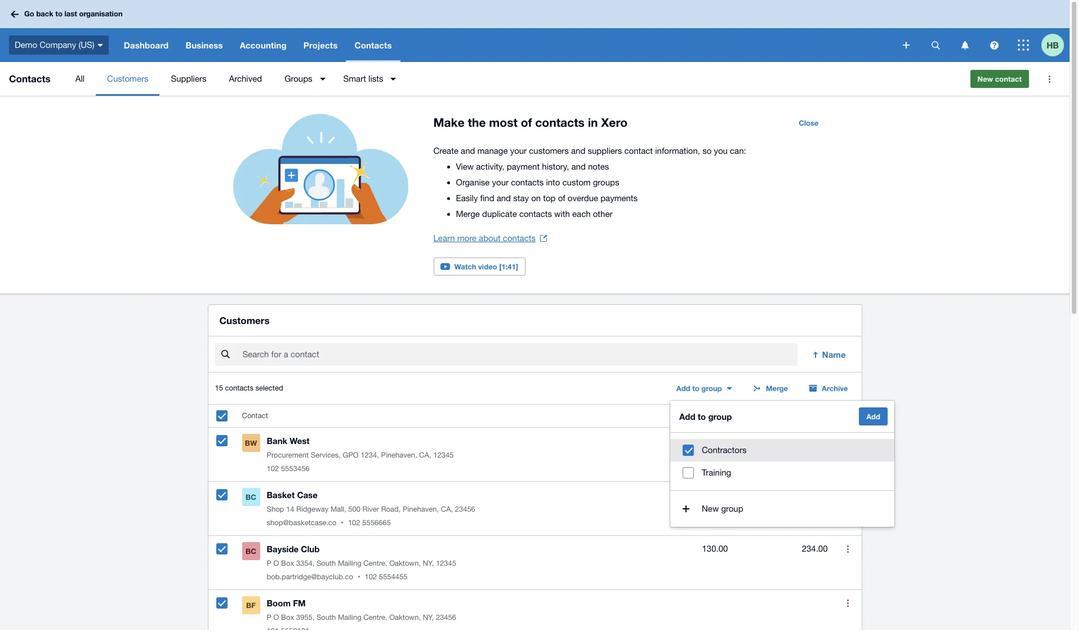 Task type: vqa. For each thing, say whether or not it's contained in the screenshot.
for to the right
no



Task type: locate. For each thing, give the bounding box(es) containing it.
smart
[[344, 74, 366, 83]]

learn
[[434, 233, 455, 243]]

102 down procurement
[[267, 464, 279, 473]]

gpo
[[343, 451, 359, 459]]

Search for a contact field
[[241, 344, 798, 365]]

merge for merge duplicate contacts with each other
[[456, 209, 480, 219]]

1 vertical spatial 23456
[[436, 613, 457, 622]]

information,
[[656, 146, 700, 156]]

add to group inside popup button
[[677, 384, 722, 393]]

business button
[[177, 28, 231, 62]]

0 horizontal spatial new
[[702, 504, 719, 514]]

0 vertical spatial ca,
[[419, 451, 431, 459]]

0 vertical spatial customers
[[107, 74, 148, 83]]

130.00 link
[[702, 542, 728, 556]]

add to group group
[[671, 401, 895, 527]]

group inside "button"
[[722, 504, 744, 514]]

customers
[[107, 74, 148, 83], [220, 315, 270, 326]]

oaktown, inside bayside club p o box 3354, south mailing centre, oaktown, ny, 12345 bob.partridge@bayclub.co • 102 5554455
[[390, 559, 421, 568]]

0 horizontal spatial contact
[[625, 146, 653, 156]]

contacts down on at the top of page
[[520, 209, 552, 219]]

p o box 3955, south mailing centre, oaktown, ny, 23456
[[267, 613, 457, 622]]

0 horizontal spatial customers
[[107, 74, 148, 83]]

oaktown, up 5554455
[[390, 559, 421, 568]]

pinehaven, inside basket case shop 14 ridgeway mall, 500 river road, pinehaven, ca, 23456 shop@basketcase.co • 102 5556665
[[403, 505, 439, 514]]

0 horizontal spatial 102
[[267, 464, 279, 473]]

easily
[[456, 193, 478, 203]]

list box containing contractors
[[671, 432, 895, 491]]

0 vertical spatial •
[[341, 519, 344, 527]]

add to group up you
[[677, 384, 722, 393]]

0 vertical spatial 23456
[[455, 505, 476, 514]]

suppliers button
[[160, 62, 218, 96]]

0 horizontal spatial •
[[341, 519, 344, 527]]

1 vertical spatial •
[[358, 573, 360, 581]]

p down the boom
[[267, 613, 272, 622]]

archived
[[229, 74, 262, 83]]

centre, up 5554455
[[364, 559, 387, 568]]

1 ny, from the top
[[423, 559, 434, 568]]

all
[[75, 74, 85, 83]]

contacts down payment
[[511, 178, 544, 187]]

contacts down demo
[[9, 73, 51, 85]]

1 vertical spatial more row options image
[[848, 599, 849, 607]]

102 inside bayside club p o box 3354, south mailing centre, oaktown, ny, 12345 bob.partridge@bayclub.co • 102 5554455
[[365, 573, 377, 581]]

boom fm
[[267, 598, 306, 608]]

smart lists
[[344, 74, 383, 83]]

23456
[[455, 505, 476, 514], [436, 613, 457, 622]]

add to group button
[[670, 379, 739, 397]]

south
[[317, 559, 336, 568], [317, 613, 336, 622]]

svg image
[[932, 41, 940, 49], [962, 41, 969, 49]]

your down activity, on the top left of page
[[492, 178, 509, 187]]

1 south from the top
[[317, 559, 336, 568]]

manage
[[478, 146, 508, 156]]

the
[[468, 116, 486, 130]]

0 vertical spatial oaktown,
[[390, 559, 421, 568]]

0 vertical spatial more row options button
[[837, 430, 860, 452]]

1 vertical spatial oaktown,
[[390, 613, 421, 622]]

102 down 500
[[348, 519, 360, 527]]

1 vertical spatial new
[[702, 504, 719, 514]]

procurement
[[267, 451, 309, 459]]

ny,
[[423, 559, 434, 568], [423, 613, 434, 622]]

0 vertical spatial of
[[521, 116, 532, 130]]

contacts
[[355, 40, 392, 50], [9, 73, 51, 85]]

102 inside basket case shop 14 ridgeway mall, 500 river road, pinehaven, ca, 23456 shop@basketcase.co • 102 5556665
[[348, 519, 360, 527]]

svg image inside the go back to last organisation link
[[11, 10, 19, 18]]

• inside basket case shop 14 ridgeway mall, 500 river road, pinehaven, ca, 23456 shop@basketcase.co • 102 5556665
[[341, 519, 344, 527]]

2 bc from the top
[[246, 547, 256, 556]]

0 horizontal spatial svg image
[[932, 41, 940, 49]]

12345 inside bank west procurement services, gpo 1234, pinehaven, ca, 12345 102 5553456
[[433, 451, 454, 459]]

go
[[24, 9, 34, 18]]

stay
[[513, 193, 529, 203]]

lists
[[369, 74, 383, 83]]

south right 3955,
[[317, 613, 336, 622]]

contact
[[242, 412, 268, 420]]

• for bayside club
[[358, 573, 360, 581]]

2 vertical spatial 102
[[365, 573, 377, 581]]

0 vertical spatial new
[[978, 74, 994, 83]]

2 box from the top
[[281, 613, 294, 622]]

more row options button right the 234.00 link
[[837, 538, 860, 560]]

0 vertical spatial ny,
[[423, 559, 434, 568]]

group down training
[[722, 504, 744, 514]]

more row options button for west
[[837, 430, 860, 452]]

oaktown,
[[390, 559, 421, 568], [390, 613, 421, 622]]

all button
[[64, 62, 96, 96]]

shop@basketcase.co
[[267, 519, 337, 527]]

1 vertical spatial 102
[[348, 519, 360, 527]]

oaktown, down 5554455
[[390, 613, 421, 622]]

go back to last organisation
[[24, 9, 123, 18]]

1 vertical spatial ny,
[[423, 613, 434, 622]]

training button
[[671, 462, 895, 484]]

0 horizontal spatial of
[[521, 116, 532, 130]]

2 vertical spatial more row options button
[[837, 592, 860, 614]]

ny, inside bayside club p o box 3354, south mailing centre, oaktown, ny, 12345 bob.partridge@bayclub.co • 102 5554455
[[423, 559, 434, 568]]

1 box from the top
[[281, 559, 294, 568]]

top
[[543, 193, 556, 203]]

1 horizontal spatial new
[[978, 74, 994, 83]]

1 vertical spatial more row options button
[[837, 538, 860, 560]]

back
[[36, 9, 53, 18]]

1 vertical spatial ca,
[[441, 505, 453, 514]]

on
[[532, 193, 541, 203]]

0 vertical spatial 102
[[267, 464, 279, 473]]

bc
[[246, 493, 256, 502], [246, 547, 256, 556]]

merge duplicate contacts with each other
[[456, 209, 613, 219]]

your up payment
[[510, 146, 527, 156]]

your
[[510, 146, 527, 156], [492, 178, 509, 187]]

more row options button down more row options icon
[[837, 592, 860, 614]]

of right "most" at the top of the page
[[521, 116, 532, 130]]

0 horizontal spatial merge
[[456, 209, 480, 219]]

svg image
[[11, 10, 19, 18], [1018, 39, 1030, 51], [990, 41, 999, 49], [903, 42, 910, 48], [97, 44, 103, 47]]

box down boom fm
[[281, 613, 294, 622]]

bank west procurement services, gpo 1234, pinehaven, ca, 12345 102 5553456
[[267, 436, 454, 473]]

(us)
[[79, 40, 95, 49]]

west
[[290, 436, 310, 446]]

0 vertical spatial bc
[[246, 493, 256, 502]]

more row options image down more row options icon
[[848, 599, 849, 607]]

you
[[700, 412, 713, 420]]

pinehaven, right 1234,
[[381, 451, 417, 459]]

bc for bayside club
[[246, 547, 256, 556]]

in
[[588, 116, 598, 130]]

contact left actions menu image
[[996, 74, 1022, 83]]

name
[[823, 350, 846, 360]]

new
[[978, 74, 994, 83], [702, 504, 719, 514]]

12345 inside bayside club p o box 3354, south mailing centre, oaktown, ny, 12345 bob.partridge@bayclub.co • 102 5554455
[[436, 559, 457, 568]]

1 vertical spatial add to group
[[680, 412, 732, 422]]

1 more row options button from the top
[[837, 430, 860, 452]]

new group
[[702, 504, 744, 514]]

1 vertical spatial bc
[[246, 547, 256, 556]]

1 p from the top
[[267, 559, 272, 568]]

1 vertical spatial contact
[[625, 146, 653, 156]]

0 vertical spatial group
[[702, 384, 722, 393]]

bc left bayside
[[246, 547, 256, 556]]

102
[[267, 464, 279, 473], [348, 519, 360, 527], [365, 573, 377, 581]]

1 more row options image from the top
[[848, 437, 849, 444]]

merge down "easily"
[[456, 209, 480, 219]]

bf
[[246, 601, 256, 610]]

basket case shop 14 ridgeway mall, 500 river road, pinehaven, ca, 23456 shop@basketcase.co • 102 5556665
[[267, 490, 476, 527]]

0 vertical spatial contact
[[996, 74, 1022, 83]]

234.00 link
[[802, 542, 828, 556]]

0 vertical spatial mailing
[[338, 559, 362, 568]]

1 vertical spatial contacts
[[9, 73, 51, 85]]

view activity, payment history, and notes
[[456, 162, 609, 171]]

navigation containing dashboard
[[115, 28, 895, 62]]

23456 inside basket case shop 14 ridgeway mall, 500 river road, pinehaven, ca, 23456 shop@basketcase.co • 102 5556665
[[455, 505, 476, 514]]

new contact button
[[971, 70, 1030, 88]]

mailing inside bayside club p o box 3354, south mailing centre, oaktown, ny, 12345 bob.partridge@bayclub.co • 102 5554455
[[338, 559, 362, 568]]

box inside bayside club p o box 3354, south mailing centre, oaktown, ny, 12345 bob.partridge@bayclub.co • 102 5554455
[[281, 559, 294, 568]]

234.00
[[802, 544, 828, 554]]

actions menu image
[[1039, 68, 1061, 90]]

about
[[479, 233, 501, 243]]

group up "you owe"
[[702, 384, 722, 393]]

can:
[[730, 146, 747, 156]]

and up "duplicate"
[[497, 193, 511, 203]]

2 more row options image from the top
[[848, 599, 849, 607]]

0 vertical spatial centre,
[[364, 559, 387, 568]]

add button
[[860, 408, 888, 426]]

pinehaven, inside bank west procurement services, gpo 1234, pinehaven, ca, 12345 102 5553456
[[381, 451, 417, 459]]

1 vertical spatial box
[[281, 613, 294, 622]]

1 vertical spatial of
[[558, 193, 566, 203]]

1 bc from the top
[[246, 493, 256, 502]]

1 svg image from the left
[[932, 41, 940, 49]]

0 vertical spatial o
[[274, 559, 279, 568]]

accounting button
[[231, 28, 295, 62]]

0 vertical spatial merge
[[456, 209, 480, 219]]

centre, down 5554455
[[364, 613, 387, 622]]

of
[[521, 116, 532, 130], [558, 193, 566, 203]]

• down mall,
[[341, 519, 344, 527]]

group down add to group popup button
[[709, 412, 732, 422]]

0 vertical spatial box
[[281, 559, 294, 568]]

1 o from the top
[[274, 559, 279, 568]]

new inside "button"
[[702, 504, 719, 514]]

hb button
[[1042, 28, 1070, 62]]

merge left archive button
[[766, 384, 788, 393]]

new contact
[[978, 74, 1022, 83]]

more row options button down add button
[[837, 430, 860, 452]]

of right top
[[558, 193, 566, 203]]

ca, right 1234,
[[419, 451, 431, 459]]

1 vertical spatial 12345
[[436, 559, 457, 568]]

o inside bayside club p o box 3354, south mailing centre, oaktown, ny, 12345 bob.partridge@bayclub.co • 102 5554455
[[274, 559, 279, 568]]

find
[[480, 193, 495, 203]]

basket
[[267, 490, 295, 500]]

1 vertical spatial your
[[492, 178, 509, 187]]

1 vertical spatial mailing
[[338, 613, 362, 622]]

bob.partridge@bayclub.co
[[267, 573, 353, 581]]

contacts up lists
[[355, 40, 392, 50]]

1 vertical spatial merge
[[766, 384, 788, 393]]

2 oaktown, from the top
[[390, 613, 421, 622]]

dashboard
[[124, 40, 169, 50]]

1 mailing from the top
[[338, 559, 362, 568]]

fm
[[293, 598, 306, 608]]

• left 5554455
[[358, 573, 360, 581]]

watch video [1:41]
[[455, 262, 519, 271]]

2 centre, from the top
[[364, 613, 387, 622]]

0 vertical spatial south
[[317, 559, 336, 568]]

more row options image
[[848, 437, 849, 444], [848, 599, 849, 607]]

box down bayside
[[281, 559, 294, 568]]

contact right suppliers
[[625, 146, 653, 156]]

1 horizontal spatial merge
[[766, 384, 788, 393]]

2 vertical spatial to
[[698, 412, 706, 422]]

1 horizontal spatial ca,
[[441, 505, 453, 514]]

menu
[[64, 62, 962, 96]]

1 oaktown, from the top
[[390, 559, 421, 568]]

102 left 5554455
[[365, 573, 377, 581]]

1 horizontal spatial svg image
[[962, 41, 969, 49]]

1 vertical spatial o
[[274, 613, 279, 622]]

more row options image down archive on the bottom of page
[[848, 437, 849, 444]]

projects
[[304, 40, 338, 50]]

o down the boom
[[274, 613, 279, 622]]

0 vertical spatial p
[[267, 559, 272, 568]]

2 horizontal spatial 102
[[365, 573, 377, 581]]

0 horizontal spatial ca,
[[419, 451, 431, 459]]

• inside bayside club p o box 3354, south mailing centre, oaktown, ny, 12345 bob.partridge@bayclub.co • 102 5554455
[[358, 573, 360, 581]]

bc for basket case
[[246, 493, 256, 502]]

add to group down add to group popup button
[[680, 412, 732, 422]]

south right 3354,
[[317, 559, 336, 568]]

pinehaven, right road,
[[403, 505, 439, 514]]

bc left "basket"
[[246, 493, 256, 502]]

banner
[[0, 0, 1070, 62]]

organisation
[[79, 9, 123, 18]]

new inside button
[[978, 74, 994, 83]]

organise your contacts into custom groups
[[456, 178, 620, 187]]

0 vertical spatial contacts
[[355, 40, 392, 50]]

1 horizontal spatial contact
[[996, 74, 1022, 83]]

to inside group
[[698, 412, 706, 422]]

1 vertical spatial south
[[317, 613, 336, 622]]

1 vertical spatial to
[[693, 384, 700, 393]]

0 vertical spatial more row options image
[[848, 437, 849, 444]]

ca, right road,
[[441, 505, 453, 514]]

1 horizontal spatial •
[[358, 573, 360, 581]]

1 horizontal spatial your
[[510, 146, 527, 156]]

mailing right 3955,
[[338, 613, 362, 622]]

0 vertical spatial add to group
[[677, 384, 722, 393]]

0 vertical spatial 12345
[[433, 451, 454, 459]]

2 ny, from the top
[[423, 613, 434, 622]]

1 vertical spatial centre,
[[364, 613, 387, 622]]

•
[[341, 519, 344, 527], [358, 573, 360, 581]]

102 for basket case
[[348, 519, 360, 527]]

notes
[[588, 162, 609, 171]]

list box
[[671, 432, 895, 491]]

1 vertical spatial pinehaven,
[[403, 505, 439, 514]]

1 vertical spatial p
[[267, 613, 272, 622]]

and
[[461, 146, 475, 156], [571, 146, 586, 156], [572, 162, 586, 171], [497, 193, 511, 203]]

2 p from the top
[[267, 613, 272, 622]]

add to group
[[677, 384, 722, 393], [680, 412, 732, 422]]

group
[[702, 384, 722, 393], [709, 412, 732, 422], [722, 504, 744, 514]]

customers inside 'button'
[[107, 74, 148, 83]]

1 vertical spatial customers
[[220, 315, 270, 326]]

1 centre, from the top
[[364, 559, 387, 568]]

p down bayside
[[267, 559, 272, 568]]

1 horizontal spatial 102
[[348, 519, 360, 527]]

o down bayside
[[274, 559, 279, 568]]

0 vertical spatial to
[[55, 9, 62, 18]]

more row options button for club
[[837, 538, 860, 560]]

archived button
[[218, 62, 273, 96]]

mailing up the 'bob.partridge@bayclub.co'
[[338, 559, 362, 568]]

group inside popup button
[[702, 384, 722, 393]]

merge inside button
[[766, 384, 788, 393]]

navigation
[[115, 28, 895, 62]]

2 vertical spatial group
[[722, 504, 744, 514]]

payment
[[507, 162, 540, 171]]

contacts down merge duplicate contacts with each other
[[503, 233, 536, 243]]

5556665
[[362, 519, 391, 527]]

p inside bayside club p o box 3354, south mailing centre, oaktown, ny, 12345 bob.partridge@bayclub.co • 102 5554455
[[267, 559, 272, 568]]

1 horizontal spatial contacts
[[355, 40, 392, 50]]

0 vertical spatial pinehaven,
[[381, 451, 417, 459]]

2 more row options button from the top
[[837, 538, 860, 560]]



Task type: describe. For each thing, give the bounding box(es) containing it.
1 vertical spatial group
[[709, 412, 732, 422]]

you
[[714, 146, 728, 156]]

2 o from the top
[[274, 613, 279, 622]]

case
[[297, 490, 318, 500]]

contact list table element
[[208, 405, 862, 630]]

services,
[[311, 451, 341, 459]]

river
[[363, 505, 379, 514]]

other
[[593, 209, 613, 219]]

1234,
[[361, 451, 379, 459]]

and up "custom"
[[572, 162, 586, 171]]

2 mailing from the top
[[338, 613, 362, 622]]

each
[[573, 209, 591, 219]]

bayside club p o box 3354, south mailing centre, oaktown, ny, 12345 bob.partridge@bayclub.co • 102 5554455
[[267, 544, 457, 581]]

business
[[186, 40, 223, 50]]

contacts inside popup button
[[355, 40, 392, 50]]

go back to last organisation link
[[7, 4, 129, 24]]

5554455
[[379, 573, 408, 581]]

contact inside button
[[996, 74, 1022, 83]]

accounting
[[240, 40, 287, 50]]

• for basket case
[[341, 519, 344, 527]]

close
[[799, 118, 819, 127]]

new group button
[[671, 498, 895, 520]]

contractors
[[702, 445, 747, 455]]

hb
[[1047, 40, 1059, 50]]

bank
[[267, 436, 288, 446]]

history,
[[542, 162, 569, 171]]

to inside popup button
[[693, 384, 700, 393]]

ridgeway
[[296, 505, 329, 514]]

customers
[[529, 146, 569, 156]]

ca, inside bank west procurement services, gpo 1234, pinehaven, ca, 12345 102 5553456
[[419, 451, 431, 459]]

groups
[[285, 74, 313, 83]]

boom
[[267, 598, 291, 608]]

0 horizontal spatial your
[[492, 178, 509, 187]]

500
[[348, 505, 361, 514]]

so
[[703, 146, 712, 156]]

navigation inside banner
[[115, 28, 895, 62]]

groups button
[[273, 62, 332, 96]]

create and manage your customers and suppliers contact information, so you can:
[[434, 146, 747, 156]]

club
[[301, 544, 320, 554]]

contacts right 15
[[225, 384, 254, 392]]

selected
[[256, 384, 283, 392]]

102 inside bank west procurement services, gpo 1234, pinehaven, ca, 12345 102 5553456
[[267, 464, 279, 473]]

add inside add button
[[867, 412, 881, 421]]

you owe
[[700, 412, 728, 420]]

projects button
[[295, 28, 346, 62]]

0 vertical spatial your
[[510, 146, 527, 156]]

15 contacts selected
[[215, 384, 283, 392]]

svg image inside demo company (us) popup button
[[97, 44, 103, 47]]

xero
[[602, 116, 628, 130]]

more
[[457, 233, 477, 243]]

1 horizontal spatial customers
[[220, 315, 270, 326]]

merge for merge
[[766, 384, 788, 393]]

14
[[286, 505, 294, 514]]

914.55
[[802, 490, 828, 499]]

contractors button
[[671, 439, 895, 462]]

new for new contact
[[978, 74, 994, 83]]

add inside add to group popup button
[[677, 384, 691, 393]]

with
[[555, 209, 570, 219]]

video
[[479, 262, 497, 271]]

watch
[[455, 262, 476, 271]]

into
[[546, 178, 560, 187]]

learn more about contacts link
[[434, 230, 547, 246]]

suppliers
[[588, 146, 622, 156]]

3354,
[[296, 559, 315, 568]]

demo company (us)
[[15, 40, 95, 49]]

add to group inside group
[[680, 412, 732, 422]]

0 horizontal spatial contacts
[[9, 73, 51, 85]]

15
[[215, 384, 223, 392]]

easily find and stay on top of overdue payments
[[456, 193, 638, 203]]

company
[[40, 40, 76, 49]]

2 svg image from the left
[[962, 41, 969, 49]]

contacts button
[[346, 28, 401, 62]]

banner containing hb
[[0, 0, 1070, 62]]

training
[[702, 468, 732, 477]]

and up view
[[461, 146, 475, 156]]

3955,
[[296, 613, 315, 622]]

watch video [1:41] button
[[434, 258, 526, 276]]

suppliers
[[171, 74, 207, 83]]

to inside banner
[[55, 9, 62, 18]]

demo
[[15, 40, 37, 49]]

archive button
[[802, 379, 855, 397]]

dashboard link
[[115, 28, 177, 62]]

archive
[[822, 384, 848, 393]]

demo company (us) button
[[0, 28, 115, 62]]

and left suppliers
[[571, 146, 586, 156]]

south inside bayside club p o box 3354, south mailing centre, oaktown, ny, 12345 bob.partridge@bayclub.co • 102 5554455
[[317, 559, 336, 568]]

1 horizontal spatial of
[[558, 193, 566, 203]]

most
[[489, 116, 518, 130]]

3 more row options button from the top
[[837, 592, 860, 614]]

ca, inside basket case shop 14 ridgeway mall, 500 river road, pinehaven, ca, 23456 shop@basketcase.co • 102 5556665
[[441, 505, 453, 514]]

owe
[[715, 412, 728, 420]]

more row options image for "more row options" popup button associated with west
[[848, 437, 849, 444]]

road,
[[381, 505, 401, 514]]

new for new group
[[702, 504, 719, 514]]

2 south from the top
[[317, 613, 336, 622]]

more row options image
[[848, 545, 849, 553]]

customers button
[[96, 62, 160, 96]]

make
[[434, 116, 465, 130]]

102 for bayside club
[[365, 573, 377, 581]]

view
[[456, 162, 474, 171]]

[1:41]
[[499, 262, 519, 271]]

centre, inside bayside club p o box 3354, south mailing centre, oaktown, ny, 12345 bob.partridge@bayclub.co • 102 5554455
[[364, 559, 387, 568]]

more row options image for 3rd "more row options" popup button from the top
[[848, 599, 849, 607]]

menu containing all
[[64, 62, 962, 96]]

merge button
[[746, 379, 795, 397]]

5553456
[[281, 464, 310, 473]]

mall,
[[331, 505, 346, 514]]

activity,
[[476, 162, 505, 171]]

groups
[[593, 178, 620, 187]]

contacts up the customers
[[536, 116, 585, 130]]



